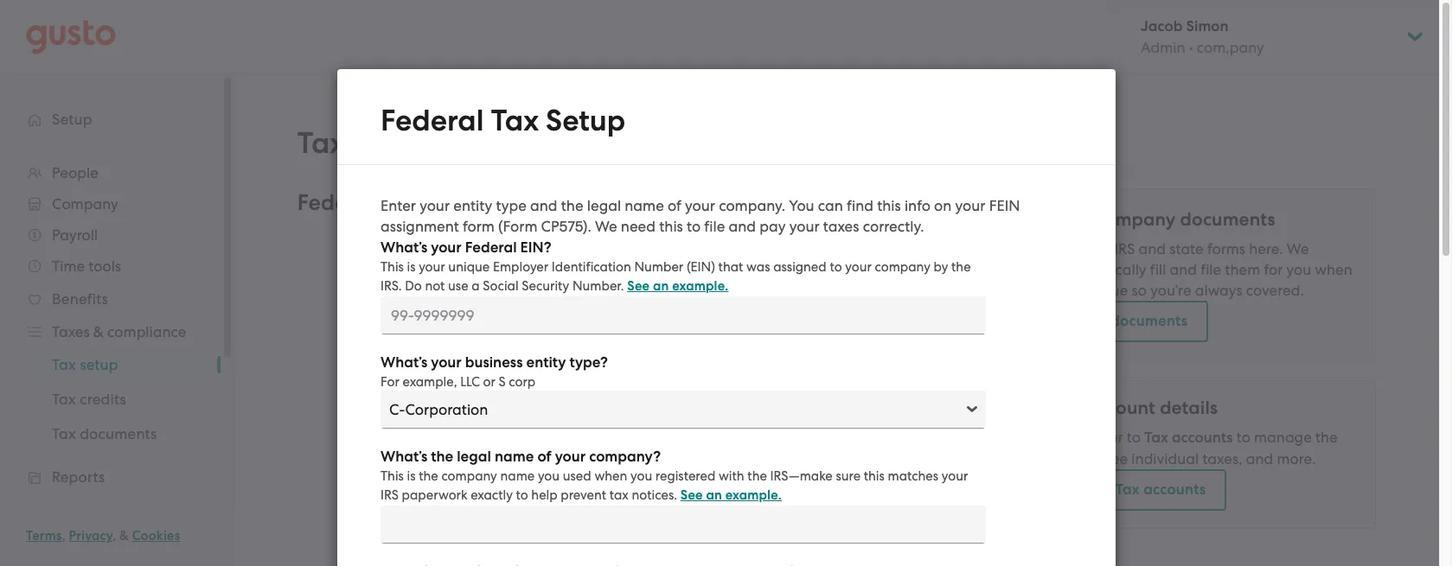 Task type: locate. For each thing, give the bounding box(es) containing it.
2 horizontal spatial see
[[1053, 241, 1078, 258]]

0 vertical spatial see an example.
[[627, 279, 729, 294]]

file up always
[[1201, 261, 1222, 279]]

1 vertical spatial we
[[1288, 241, 1310, 258]]

this right need
[[659, 218, 683, 235]]

your inside the 'what's your business entity type? for example, llc or s corp'
[[431, 354, 461, 372]]

2 n/a from the top
[[510, 260, 537, 278]]

0 vertical spatial is
[[407, 260, 415, 275]]

see for what's your federal ein?
[[627, 279, 650, 294]]

legal
[[587, 197, 621, 215], [457, 448, 491, 466]]

on
[[934, 197, 952, 215]]

name inside this is the company name you used when you registered with the irs—make sure this matches your irs paperwork exactly to help prevent tax notices.
[[500, 469, 535, 485]]

0 vertical spatial example.
[[672, 279, 729, 294]]

what's
[[380, 239, 427, 257], [380, 354, 427, 372], [380, 448, 427, 466]]

1 horizontal spatial entity
[[526, 354, 566, 372]]

what's up for
[[380, 354, 427, 372]]

your
[[419, 197, 450, 215], [685, 197, 715, 215], [955, 197, 986, 215], [789, 218, 820, 235], [431, 239, 461, 257], [1081, 241, 1111, 258], [419, 260, 445, 275], [845, 260, 872, 275], [431, 354, 461, 372], [555, 448, 586, 466], [942, 469, 968, 485]]

is up paperwork
[[407, 469, 415, 485]]

company inside this is the company name you used when you registered with the irs—make sure this matches your irs paperwork exactly to help prevent tax notices.
[[441, 469, 497, 485]]

when up the tax
[[594, 469, 627, 485]]

this up correctly.
[[877, 197, 901, 215]]

taxes,
[[1203, 451, 1243, 468]]

1 horizontal spatial file
[[1201, 261, 1222, 279]]

name up exactly
[[495, 448, 534, 466]]

this up paperwork
[[380, 469, 404, 485]]

and
[[530, 197, 557, 215], [729, 218, 756, 235], [1139, 241, 1167, 258], [1170, 261, 1198, 279], [1247, 451, 1274, 468]]

federal tax setup up type
[[380, 103, 625, 138]]

company
[[394, 260, 460, 278]]

tax inside document
[[491, 103, 539, 138]]

what's up paperwork
[[380, 448, 427, 466]]

of up number
[[668, 197, 681, 215]]

an
[[653, 279, 669, 294], [706, 488, 722, 504]]

see an example. button down with
[[680, 485, 782, 506]]

0 horizontal spatial you
[[538, 469, 560, 485]]

name up need
[[625, 197, 664, 215]]

0 vertical spatial see an example. button
[[627, 276, 729, 297]]

0 horizontal spatial see
[[627, 279, 650, 294]]

0 horizontal spatial company
[[441, 469, 497, 485]]

0 vertical spatial this
[[380, 260, 404, 275]]

see down number
[[627, 279, 650, 294]]

due
[[1102, 282, 1129, 299]]

file inside enter your entity type and the legal name of your company. you can find this info on your fein assignment form (form cp575). we need this to file and pay your taxes correctly.
[[704, 218, 725, 235]]

to inside this is the company name you used when you registered with the irs—make sure this matches your irs paperwork exactly to help prevent tax notices.
[[516, 488, 528, 504]]

3 what's from the top
[[380, 448, 427, 466]]

0 vertical spatial what's
[[380, 239, 427, 257]]

2 vertical spatial see
[[680, 488, 703, 504]]

privacy link
[[69, 529, 113, 544]]

1 what's from the top
[[380, 239, 427, 257]]

when
[[1316, 261, 1353, 279], [594, 469, 627, 485]]

file
[[704, 218, 725, 235], [1201, 261, 1222, 279]]

your up used
[[555, 448, 586, 466]]

this
[[380, 260, 404, 275], [380, 469, 404, 485]]

1 vertical spatial entity
[[526, 354, 566, 372]]

0 vertical spatial federal tax setup
[[380, 103, 625, 138]]

0 vertical spatial file
[[704, 218, 725, 235]]

fill
[[1151, 261, 1167, 279]]

tax up type
[[491, 103, 539, 138]]

is inside this is the company name you used when you registered with the irs—make sure this matches your irs paperwork exactly to help prevent tax notices.
[[407, 469, 415, 485]]

your company documents
[[1053, 209, 1276, 231]]

of up help
[[537, 448, 551, 466]]

you right for
[[1287, 261, 1312, 279]]

see down 'registered'
[[680, 488, 703, 504]]

0 horizontal spatial entity
[[453, 197, 492, 215]]

1 vertical spatial this
[[659, 218, 683, 235]]

we right here.
[[1288, 241, 1310, 258]]

0 horizontal spatial setup
[[422, 190, 481, 216]]

1 vertical spatial is
[[407, 469, 415, 485]]

you inside see your irs and state forms here. we automatically fill and file them for you when they're due so you're always covered.
[[1287, 261, 1312, 279]]

see down your
[[1053, 241, 1078, 258]]

an for what's your federal ein?
[[653, 279, 669, 294]]

0 horizontal spatial an
[[653, 279, 669, 294]]

for
[[380, 375, 399, 390]]

company
[[1096, 209, 1176, 231], [875, 260, 931, 275], [441, 469, 497, 485]]

over
[[1094, 429, 1124, 447]]

1 vertical spatial see an example.
[[680, 488, 782, 504]]

0 vertical spatial of
[[668, 197, 681, 215]]

1 vertical spatial what's
[[380, 354, 427, 372]]

legal up exactly
[[457, 448, 491, 466]]

see inside see your irs and state forms here. we automatically fill and file them for you when they're due so you're always covered.
[[1053, 241, 1078, 258]]

an down number
[[653, 279, 669, 294]]

0 horizontal spatial ,
[[62, 529, 66, 544]]

1 vertical spatial company
[[875, 260, 931, 275]]

irs left paperwork
[[380, 488, 398, 504]]

&
[[119, 529, 129, 544]]

legal up need
[[587, 197, 621, 215]]

0 vertical spatial see
[[1053, 241, 1078, 258]]

2 this from the top
[[380, 469, 404, 485]]

semiweekly
[[510, 295, 591, 312]]

the inside 'to manage the details, see individual taxes, and more.'
[[1316, 429, 1339, 447]]

1 vertical spatial file
[[1201, 261, 1222, 279]]

your up example, on the left of page
[[431, 354, 461, 372]]

name down what's the legal name of your company?
[[500, 469, 535, 485]]

2 what's from the top
[[380, 354, 427, 372]]

n/a down type
[[510, 226, 537, 243]]

name
[[625, 197, 664, 215], [495, 448, 534, 466], [500, 469, 535, 485]]

tax inside 'button'
[[1116, 481, 1141, 499]]

your down taxes on the right top of the page
[[845, 260, 872, 275]]

1 vertical spatial accounts
[[1144, 481, 1207, 499]]

1 vertical spatial see an example. button
[[680, 485, 782, 506]]

enter your entity type and the legal name of your company. you can find this info on your fein assignment form (form cp575). we need this to file and pay your taxes correctly.
[[380, 197, 1020, 235]]

details,
[[1053, 451, 1102, 468]]

see an example. button down number
[[627, 276, 729, 297]]

you
[[1287, 261, 1312, 279], [538, 469, 560, 485], [630, 469, 652, 485]]

and up cp575).
[[530, 197, 557, 215]]

see
[[1053, 241, 1078, 258], [627, 279, 650, 294], [680, 488, 703, 504]]

example. for what's your federal ein?
[[672, 279, 729, 294]]

0 horizontal spatial file
[[704, 218, 725, 235]]

0 vertical spatial we
[[595, 218, 617, 235]]

setup
[[546, 103, 625, 138], [422, 190, 481, 216]]

is up do
[[407, 260, 415, 275]]

tax
[[491, 103, 539, 138], [298, 125, 345, 161], [380, 190, 416, 216], [1053, 397, 1083, 420], [1145, 429, 1169, 447], [1116, 481, 1141, 499]]

your down you
[[789, 218, 820, 235]]

2 horizontal spatial company
[[1096, 209, 1176, 231]]

with
[[719, 469, 744, 485]]

to inside 'button'
[[1098, 481, 1112, 499]]

example. down the (ein)
[[672, 279, 729, 294]]

federal ein
[[418, 226, 496, 243]]

see an example. down number
[[627, 279, 729, 294]]

2 vertical spatial this
[[864, 469, 885, 485]]

cp575).
[[541, 218, 591, 235]]

1 horizontal spatial when
[[1316, 261, 1353, 279]]

tax setup
[[298, 125, 428, 161]]

number.
[[572, 279, 624, 294]]

sure
[[836, 469, 861, 485]]

0 horizontal spatial legal
[[457, 448, 491, 466]]

1 horizontal spatial legal
[[587, 197, 621, 215]]

1 horizontal spatial see
[[680, 488, 703, 504]]

enter
[[380, 197, 416, 215]]

schedule
[[434, 295, 496, 312]]

when right for
[[1316, 261, 1353, 279]]

more.
[[1278, 451, 1317, 468]]

0 vertical spatial n/a
[[510, 226, 537, 243]]

them
[[1226, 261, 1261, 279]]

the
[[561, 197, 583, 215], [951, 260, 971, 275], [1316, 429, 1339, 447], [431, 448, 453, 466], [419, 469, 438, 485], [748, 469, 767, 485]]

example. down with
[[725, 488, 782, 504]]

0 vertical spatial when
[[1316, 261, 1353, 279]]

0 vertical spatial accounts
[[1172, 429, 1234, 447]]

see an example.
[[627, 279, 729, 294], [680, 488, 782, 504]]

is inside this is your unique employer identification number (ein) that was assigned to your company by the irs. do not use a social security number.
[[407, 260, 415, 275]]

n/a down ein?
[[510, 260, 537, 278]]

your left company.
[[685, 197, 715, 215]]

1 vertical spatial documents
[[1111, 312, 1188, 331]]

an down with
[[706, 488, 722, 504]]

irs inside this is the company name you used when you registered with the irs—make sure this matches your irs paperwork exactly to help prevent tax notices.
[[380, 488, 398, 504]]

1 vertical spatial example.
[[725, 488, 782, 504]]

1 vertical spatial see
[[627, 279, 650, 294]]

0 vertical spatial company
[[1096, 209, 1176, 231]]

an for what's the legal name of your company?
[[706, 488, 722, 504]]

you up notices. in the left bottom of the page
[[630, 469, 652, 485]]

when inside see your irs and state forms here. we automatically fill and file them for you when they're due so you're always covered.
[[1316, 261, 1353, 279]]

always
[[1196, 282, 1243, 299]]

to up the taxes,
[[1237, 429, 1251, 447]]

1 horizontal spatial ,
[[113, 529, 116, 544]]

this up irs.
[[380, 260, 404, 275]]

2 horizontal spatial you
[[1287, 261, 1312, 279]]

to right "go"
[[1098, 481, 1112, 499]]

n/a
[[510, 226, 537, 243], [510, 260, 537, 278]]

to right assigned
[[830, 260, 842, 275]]

company up exactly
[[441, 469, 497, 485]]

of
[[668, 197, 681, 215], [537, 448, 551, 466]]

this is your unique employer identification number (ein) that was assigned to your company by the irs. do not use a social security number.
[[380, 260, 971, 294]]

see an example. down with
[[680, 488, 782, 504]]

this inside this is the company name you used when you registered with the irs—make sure this matches your irs paperwork exactly to help prevent tax notices.
[[864, 469, 885, 485]]

0 horizontal spatial irs
[[380, 488, 398, 504]]

accounts down individual
[[1144, 481, 1207, 499]]

0 horizontal spatial we
[[595, 218, 617, 235]]

company?
[[589, 448, 661, 466]]

0 vertical spatial irs
[[1115, 241, 1136, 258]]

tax down see
[[1116, 481, 1141, 499]]

irs.
[[380, 279, 402, 294]]

irs up automatically
[[1115, 241, 1136, 258]]

to left help
[[516, 488, 528, 504]]

to manage the details, see individual taxes, and more.
[[1053, 429, 1339, 468]]

your up assignment
[[419, 197, 450, 215]]

to up the (ein)
[[687, 218, 701, 235]]

not
[[425, 279, 445, 294]]

1 horizontal spatial irs
[[1115, 241, 1136, 258]]

federal tax setup up assignment
[[298, 190, 481, 216]]

1 horizontal spatial we
[[1288, 241, 1310, 258]]

go to tax accounts
[[1073, 481, 1207, 499]]

0 horizontal spatial when
[[594, 469, 627, 485]]

company up fill
[[1096, 209, 1176, 231]]

you up help
[[538, 469, 560, 485]]

entity
[[453, 197, 492, 215], [526, 354, 566, 372]]

, left &
[[113, 529, 116, 544]]

go to tax accounts button
[[1053, 470, 1227, 511]]

1 horizontal spatial of
[[668, 197, 681, 215]]

1 vertical spatial an
[[706, 488, 722, 504]]

company left by
[[875, 260, 931, 275]]

irs—make
[[770, 469, 833, 485]]

to right "over"
[[1127, 429, 1141, 447]]

1 vertical spatial n/a
[[510, 260, 537, 278]]

your right the on at right top
[[955, 197, 986, 215]]

s
[[498, 375, 506, 390]]

accounts up the taxes,
[[1172, 429, 1234, 447]]

this right sure
[[864, 469, 885, 485]]

this
[[877, 197, 901, 215], [659, 218, 683, 235], [864, 469, 885, 485]]

we left need
[[595, 218, 617, 235]]

file down company.
[[704, 218, 725, 235]]

this for the
[[864, 469, 885, 485]]

what's down assignment
[[380, 239, 427, 257]]

accounts
[[1172, 429, 1234, 447], [1144, 481, 1207, 499]]

1 vertical spatial when
[[594, 469, 627, 485]]

0 vertical spatial name
[[625, 197, 664, 215]]

and up fill
[[1139, 241, 1167, 258]]

your up automatically
[[1081, 241, 1111, 258]]

2 , from the left
[[113, 529, 116, 544]]

to
[[687, 218, 701, 235], [830, 260, 842, 275], [1127, 429, 1141, 447], [1237, 429, 1251, 447], [1098, 481, 1112, 499], [516, 488, 528, 504]]

what's for what's your business entity type? for example, llc or s corp
[[380, 354, 427, 372]]

state
[[1170, 241, 1204, 258]]

this for what's your federal ein?
[[380, 260, 404, 275]]

1 vertical spatial irs
[[380, 488, 398, 504]]

0 vertical spatial entity
[[453, 197, 492, 215]]

automatically
[[1053, 261, 1147, 279]]

, left privacy
[[62, 529, 66, 544]]

1 this from the top
[[380, 260, 404, 275]]

2 vertical spatial name
[[500, 469, 535, 485]]

2 vertical spatial company
[[441, 469, 497, 485]]

what's inside the 'what's your business entity type? for example, llc or s corp'
[[380, 354, 427, 372]]

1 horizontal spatial company
[[875, 260, 931, 275]]

tax up assignment
[[380, 190, 416, 216]]

2 vertical spatial what's
[[380, 448, 427, 466]]

1 horizontal spatial an
[[706, 488, 722, 504]]

employer
[[493, 260, 548, 275]]

0 vertical spatial an
[[653, 279, 669, 294]]

details
[[1161, 397, 1219, 420]]

irs
[[1115, 241, 1136, 258], [380, 488, 398, 504]]

was
[[746, 260, 770, 275]]

info
[[905, 197, 931, 215]]

view
[[1073, 312, 1108, 331]]

1 vertical spatial this
[[380, 469, 404, 485]]

0 vertical spatial setup
[[546, 103, 625, 138]]

What's the legal name of your company? text field
[[380, 506, 986, 544]]

entity inside enter your entity type and the legal name of your company. you can find this info on your fein assignment form (form cp575). we need this to file and pay your taxes correctly.
[[453, 197, 492, 215]]

entity up corp
[[526, 354, 566, 372]]

you
[[789, 197, 814, 215]]

1 is from the top
[[407, 260, 415, 275]]

1 horizontal spatial setup
[[546, 103, 625, 138]]

documents down so
[[1111, 312, 1188, 331]]

to inside enter your entity type and the legal name of your company. you can find this info on your fein assignment form (form cp575). we need this to file and pay your taxes correctly.
[[687, 218, 701, 235]]

1 n/a from the top
[[510, 226, 537, 243]]

irs inside see your irs and state forms here. we automatically fill and file them for you when they're due so you're always covered.
[[1115, 241, 1136, 258]]

your inside see your irs and state forms here. we automatically fill and file them for you when they're due so you're always covered.
[[1081, 241, 1111, 258]]

1 vertical spatial setup
[[422, 190, 481, 216]]

0 horizontal spatial of
[[537, 448, 551, 466]]

this inside this is the company name you used when you registered with the irs—make sure this matches your irs paperwork exactly to help prevent tax notices.
[[380, 469, 404, 485]]

2 is from the top
[[407, 469, 415, 485]]

0 vertical spatial legal
[[587, 197, 621, 215]]

this inside this is your unique employer identification number (ein) that was assigned to your company by the irs. do not use a social security number.
[[380, 260, 404, 275]]

1 vertical spatial of
[[537, 448, 551, 466]]

entity up form
[[453, 197, 492, 215]]

documents up forms
[[1181, 209, 1276, 231]]

company inside this is your unique employer identification number (ein) that was assigned to your company by the irs. do not use a social security number.
[[875, 260, 931, 275]]

0 vertical spatial this
[[877, 197, 901, 215]]

your right matches
[[942, 469, 968, 485]]

number
[[634, 260, 683, 275]]

example.
[[672, 279, 729, 294], [725, 488, 782, 504]]

and down manage
[[1247, 451, 1274, 468]]



Task type: describe. For each thing, give the bounding box(es) containing it.
federal tax setup document
[[337, 69, 1116, 567]]

what's the legal name of your company?
[[380, 448, 661, 466]]

head
[[1053, 429, 1090, 447]]

assignment
[[380, 218, 459, 235]]

form
[[462, 218, 494, 235]]

example,
[[402, 375, 457, 390]]

help
[[531, 488, 557, 504]]

to inside 'to manage the details, see individual taxes, and more.'
[[1237, 429, 1251, 447]]

can
[[818, 197, 843, 215]]

your up not
[[419, 260, 445, 275]]

here.
[[1250, 241, 1284, 258]]

terms link
[[26, 529, 62, 544]]

account menu element
[[1119, 0, 1427, 74]]

company type
[[394, 260, 496, 278]]

see an example. for what's your federal ein?
[[627, 279, 729, 294]]

example. for what's the legal name of your company?
[[725, 488, 782, 504]]

cookies
[[132, 529, 180, 544]]

security
[[522, 279, 569, 294]]

and down state
[[1170, 261, 1198, 279]]

go
[[1073, 481, 1094, 499]]

1 vertical spatial federal tax setup
[[298, 190, 481, 216]]

(form
[[498, 218, 537, 235]]

legal inside enter your entity type and the legal name of your company. you can find this info on your fein assignment form (form cp575). we need this to file and pay your taxes correctly.
[[587, 197, 621, 215]]

federal tax setup inside document
[[380, 103, 625, 138]]

see an example. button for what's the legal name of your company?
[[680, 485, 782, 506]]

fein
[[989, 197, 1020, 215]]

what's for what's the legal name of your company?
[[380, 448, 427, 466]]

exactly
[[471, 488, 513, 504]]

cookies button
[[132, 526, 180, 547]]

see for what's the legal name of your company?
[[680, 488, 703, 504]]

head over to tax accounts
[[1053, 429, 1234, 447]]

need
[[621, 218, 656, 235]]

name inside enter your entity type and the legal name of your company. you can find this info on your fein assignment form (form cp575). we need this to file and pay your taxes correctly.
[[625, 197, 664, 215]]

you're
[[1151, 282, 1192, 299]]

tax up individual
[[1145, 429, 1169, 447]]

or
[[483, 375, 495, 390]]

view documents link
[[1053, 301, 1209, 343]]

your inside this is the company name you used when you registered with the irs—make sure this matches your irs paperwork exactly to help prevent tax notices.
[[942, 469, 968, 485]]

terms
[[26, 529, 62, 544]]

a
[[471, 279, 480, 294]]

covered.
[[1247, 282, 1305, 299]]

social
[[483, 279, 518, 294]]

and down company.
[[729, 218, 756, 235]]

entity inside the 'what's your business entity type? for example, llc or s corp'
[[526, 354, 566, 372]]

your up company type
[[431, 239, 461, 257]]

deposit
[[378, 295, 430, 312]]

the inside this is your unique employer identification number (ein) that was assigned to your company by the irs. do not use a social security number.
[[951, 260, 971, 275]]

matches
[[888, 469, 939, 485]]

setup
[[352, 125, 428, 161]]

setup inside document
[[546, 103, 625, 138]]

0 vertical spatial documents
[[1181, 209, 1276, 231]]

use
[[448, 279, 468, 294]]

privacy
[[69, 529, 113, 544]]

1 horizontal spatial you
[[630, 469, 652, 485]]

what's for what's your federal ein?
[[380, 239, 427, 257]]

1 , from the left
[[62, 529, 66, 544]]

assigned
[[773, 260, 827, 275]]

this for what's the legal name of your company?
[[380, 469, 404, 485]]

ein
[[473, 226, 496, 243]]

when inside this is the company name you used when you registered with the irs—make sure this matches your irs paperwork exactly to help prevent tax notices.
[[594, 469, 627, 485]]

taxes
[[823, 218, 859, 235]]

see an example. for what's the legal name of your company?
[[680, 488, 782, 504]]

type?
[[569, 354, 608, 372]]

forms
[[1208, 241, 1246, 258]]

llc
[[460, 375, 480, 390]]

to inside this is your unique employer identification number (ein) that was assigned to your company by the irs. do not use a social security number.
[[830, 260, 842, 275]]

and inside 'to manage the details, see individual taxes, and more.'
[[1247, 451, 1274, 468]]

file inside see your irs and state forms here. we automatically fill and file them for you when they're due so you're always covered.
[[1201, 261, 1222, 279]]

accounts inside 'button'
[[1144, 481, 1207, 499]]

for
[[1265, 261, 1284, 279]]

corp
[[509, 375, 535, 390]]

n/a for company type
[[510, 260, 537, 278]]

business
[[465, 354, 523, 372]]

terms , privacy , & cookies
[[26, 529, 180, 544]]

what's your federal ein?
[[380, 239, 551, 257]]

n/a for federal ein
[[510, 226, 537, 243]]

of inside enter your entity type and the legal name of your company. you can find this info on your fein assignment form (form cp575). we need this to file and pay your taxes correctly.
[[668, 197, 681, 215]]

1 vertical spatial name
[[495, 448, 534, 466]]

1 vertical spatial legal
[[457, 448, 491, 466]]

see your irs and state forms here. we automatically fill and file them for you when they're due so you're always covered.
[[1053, 241, 1353, 299]]

they're
[[1053, 282, 1099, 299]]

the inside enter your entity type and the legal name of your company. you can find this info on your fein assignment form (form cp575). we need this to file and pay your taxes correctly.
[[561, 197, 583, 215]]

this is the company name you used when you registered with the irs—make sure this matches your irs paperwork exactly to help prevent tax notices.
[[380, 469, 968, 504]]

tax account details
[[1053, 397, 1219, 420]]

do
[[405, 279, 422, 294]]

is for the
[[407, 469, 415, 485]]

tax
[[609, 488, 629, 504]]

company.
[[719, 197, 785, 215]]

this for you
[[877, 197, 901, 215]]

tax up the "head"
[[1053, 397, 1083, 420]]

find
[[847, 197, 874, 215]]

type
[[496, 197, 526, 215]]

is for your
[[407, 260, 415, 275]]

we inside see your irs and state forms here. we automatically fill and file them for you when they're due so you're always covered.
[[1288, 241, 1310, 258]]

paperwork
[[402, 488, 467, 504]]

your
[[1053, 209, 1092, 231]]

so
[[1132, 282, 1147, 299]]

registered
[[655, 469, 716, 485]]

used
[[563, 469, 591, 485]]

notices.
[[632, 488, 677, 504]]

identification
[[552, 260, 631, 275]]

tax left setup
[[298, 125, 345, 161]]

what's your business entity type? for example, llc or s corp
[[380, 354, 608, 390]]

to inside head over to tax accounts
[[1127, 429, 1141, 447]]

account
[[1087, 397, 1156, 420]]

home image
[[26, 19, 116, 54]]

ein?
[[520, 239, 551, 257]]

we inside enter your entity type and the legal name of your company. you can find this info on your fein assignment form (form cp575). we need this to file and pay your taxes correctly.
[[595, 218, 617, 235]]

view documents
[[1073, 312, 1188, 331]]

prevent
[[561, 488, 606, 504]]

by
[[934, 260, 948, 275]]

What's your Federal EIN? text field
[[380, 297, 986, 335]]

individual
[[1132, 451, 1200, 468]]

unique
[[448, 260, 490, 275]]

see an example. button for what's your federal ein?
[[627, 276, 729, 297]]

type
[[464, 260, 496, 278]]



Task type: vqa. For each thing, say whether or not it's contained in the screenshot.
first AccountingSuite from the top of the ACCOUNTINGSUITE ACCOUNTINGSUITE IS AN ALL-IN-ONE BUSINESS APP FOR ACCOUNTING, CLOUD BANKING, AND MORE. SEE HOW YOUR COMPANY CAN BENEFIT FROM THE GUSTO AND ACCOUNTINGSUITE. at the right bottom of the page
no



